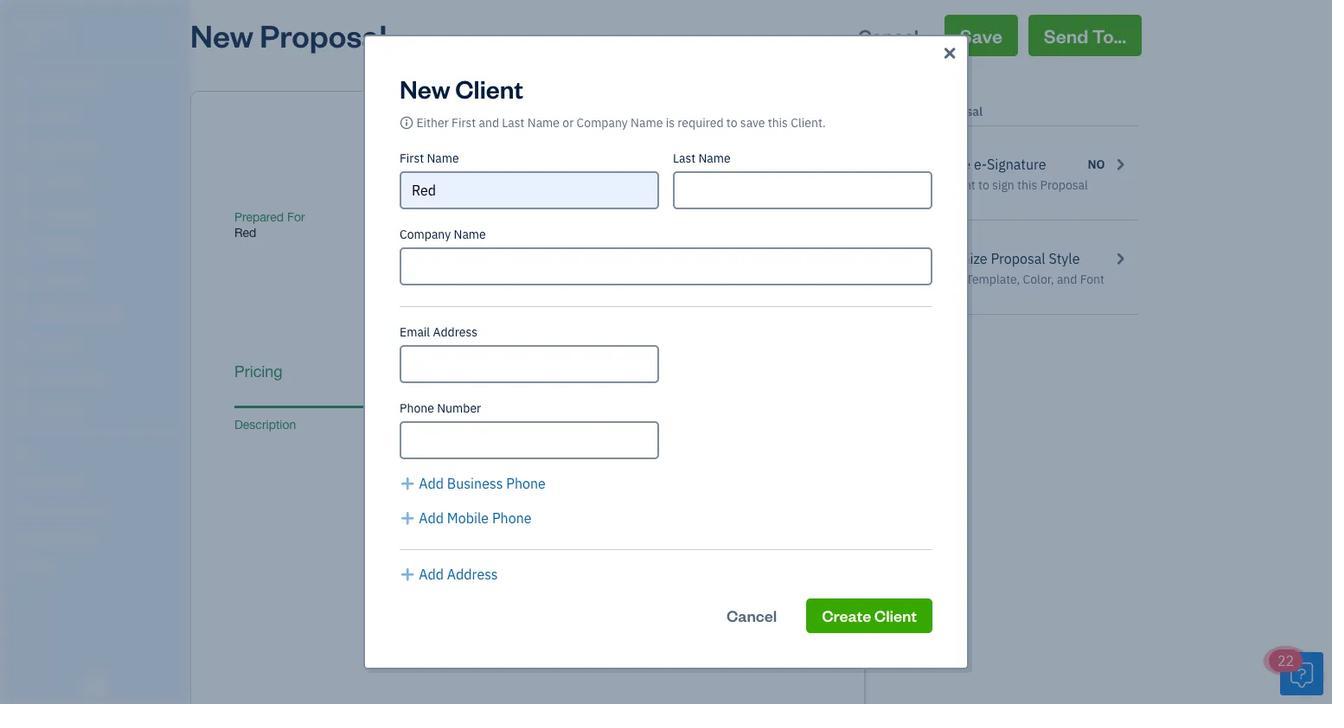 Task type: describe. For each thing, give the bounding box(es) containing it.
create client
[[822, 606, 917, 626]]

business
[[447, 475, 503, 492]]

prepared for red
[[235, 210, 305, 240]]

for for settings
[[886, 104, 904, 119]]

send
[[1044, 23, 1089, 48]]

proposal number
[[534, 210, 629, 224]]

client for new client
[[455, 72, 524, 105]]

red
[[235, 226, 257, 240]]

name for company name
[[454, 227, 486, 242]]

0 horizontal spatial company
[[400, 227, 451, 242]]

new client
[[400, 72, 524, 105]]

cancel button for save
[[843, 15, 935, 56]]

prepared
[[235, 210, 284, 224]]

color,
[[1023, 272, 1054, 287]]

address for add address
[[447, 566, 498, 583]]

this
[[907, 104, 931, 119]]

freshbooks image
[[81, 677, 109, 697]]

1 vertical spatial to
[[979, 177, 990, 193]]

plus image for add mobile phone
[[400, 508, 416, 529]]

new proposal
[[190, 15, 387, 55]]

rate
[[623, 418, 648, 432]]

client
[[946, 177, 976, 193]]

change template, color, and font
[[923, 272, 1105, 287]]

team members image
[[13, 476, 185, 490]]

first name
[[400, 151, 459, 166]]

to inside new client dialog
[[727, 115, 738, 131]]

Company Name text field
[[400, 247, 933, 286]]

1 horizontal spatial first
[[452, 115, 476, 131]]

main element
[[0, 0, 234, 704]]

phone number
[[400, 401, 481, 416]]

1 horizontal spatial company
[[577, 115, 628, 131]]

add for add mobile phone
[[419, 510, 444, 527]]

new for new client
[[400, 72, 450, 105]]

this inside new client dialog
[[768, 115, 788, 131]]

description
[[235, 418, 296, 432]]

0 horizontal spatial first
[[400, 151, 424, 166]]

proposal date
[[404, 210, 481, 224]]

is
[[666, 115, 675, 131]]

either first and last name or company name is required to save this client.
[[417, 115, 826, 131]]

owner
[[14, 35, 46, 48]]

template,
[[966, 272, 1020, 287]]

Last Name text field
[[673, 171, 933, 209]]

number for phone number
[[437, 401, 481, 416]]

require e-signature
[[923, 156, 1047, 173]]

pricing
[[235, 363, 283, 381]]

either
[[417, 115, 449, 131]]

cancel for create client
[[727, 606, 777, 626]]

name left or at top left
[[528, 115, 560, 131]]

apps image
[[13, 448, 185, 462]]

settings image
[[13, 559, 185, 573]]

chevronright image
[[1112, 248, 1128, 269]]

no
[[1088, 157, 1106, 172]]

Email Address text field
[[400, 345, 659, 383]]

estimate image
[[11, 141, 32, 158]]

0 vertical spatial phone
[[400, 401, 434, 416]]

font
[[1081, 272, 1105, 287]]

save
[[960, 23, 1003, 48]]

add business phone button
[[400, 473, 546, 494]]

payment image
[[11, 207, 32, 224]]

First Name text field
[[400, 171, 659, 209]]

add for add address
[[419, 566, 444, 583]]

e-
[[974, 156, 987, 173]]

ask client to sign this proposal
[[923, 177, 1088, 193]]

name for first name
[[427, 151, 459, 166]]

name left is
[[631, 115, 663, 131]]

proposal inside "settings for this proposal"
[[934, 104, 983, 119]]

change
[[923, 272, 964, 287]]

mobile
[[447, 510, 489, 527]]

add address button
[[400, 564, 498, 585]]

address for email address
[[433, 324, 478, 340]]

style
[[1049, 250, 1080, 267]]

1 horizontal spatial last
[[673, 151, 696, 166]]

name for last name
[[699, 151, 731, 166]]

to...
[[1093, 23, 1127, 48]]



Task type: locate. For each thing, give the bounding box(es) containing it.
dashboard image
[[11, 75, 32, 93]]

1 vertical spatial last
[[673, 151, 696, 166]]

0 vertical spatial cancel button
[[843, 15, 935, 56]]

0 horizontal spatial and
[[479, 115, 499, 131]]

1 horizontal spatial new
[[400, 72, 450, 105]]

for inside prepared for red
[[287, 210, 305, 224]]

0 vertical spatial company
[[577, 115, 628, 131]]

customize proposal style
[[923, 250, 1080, 267]]

email address
[[400, 324, 478, 340]]

add inside "button"
[[419, 566, 444, 583]]

pencilsquiggly image
[[896, 154, 912, 175]]

phone for add business phone
[[506, 475, 546, 492]]

save button
[[945, 15, 1018, 56]]

report image
[[11, 404, 32, 421]]

last
[[502, 115, 525, 131], [673, 151, 696, 166]]

1 vertical spatial phone
[[506, 475, 546, 492]]

send to...
[[1044, 23, 1127, 48]]

add
[[419, 475, 444, 492], [419, 510, 444, 527], [419, 566, 444, 583]]

Phone Number text field
[[400, 421, 659, 459]]

1 vertical spatial client
[[875, 606, 917, 626]]

0 horizontal spatial new
[[190, 15, 254, 55]]

email
[[400, 324, 430, 340]]

new
[[190, 15, 254, 55], [400, 72, 450, 105]]

number up company name 'text field'
[[585, 210, 629, 224]]

to
[[727, 115, 738, 131], [979, 177, 990, 193]]

0 vertical spatial for
[[886, 104, 904, 119]]

for right prepared
[[287, 210, 305, 224]]

1 horizontal spatial this
[[1018, 177, 1038, 193]]

2 vertical spatial phone
[[492, 510, 532, 527]]

0 vertical spatial organim
[[14, 16, 68, 33]]

this right save
[[768, 115, 788, 131]]

0 horizontal spatial client
[[455, 72, 524, 105]]

for
[[886, 104, 904, 119], [287, 210, 305, 224]]

company right or at top left
[[577, 115, 628, 131]]

cancel
[[859, 23, 919, 48], [727, 606, 777, 626]]

name down either
[[427, 151, 459, 166]]

add left mobile
[[419, 510, 444, 527]]

plus image down plus icon
[[400, 508, 416, 529]]

first right either
[[452, 115, 476, 131]]

phone right mobile
[[492, 510, 532, 527]]

0 vertical spatial number
[[585, 210, 629, 224]]

add business phone
[[419, 475, 546, 492]]

paintbrush image
[[896, 248, 912, 269]]

this
[[768, 115, 788, 131], [1018, 177, 1038, 193]]

0 vertical spatial plus image
[[400, 508, 416, 529]]

primary image
[[400, 115, 414, 131]]

address right the email
[[433, 324, 478, 340]]

for left this
[[886, 104, 904, 119]]

cancel button for create client
[[711, 599, 793, 633]]

company
[[577, 115, 628, 131], [400, 227, 451, 242]]

cancel button down $0.00
[[711, 599, 793, 633]]

date
[[455, 210, 481, 224]]

client
[[455, 72, 524, 105], [875, 606, 917, 626]]

plus image
[[400, 473, 416, 494]]

phone for add mobile phone
[[492, 510, 532, 527]]

for for prepared
[[287, 210, 305, 224]]

1 horizontal spatial client
[[875, 606, 917, 626]]

add right plus icon
[[419, 475, 444, 492]]

chevronright image
[[1112, 154, 1128, 175]]

timer image
[[11, 305, 32, 323]]

0 horizontal spatial number
[[437, 401, 481, 416]]

plus image
[[400, 508, 416, 529], [400, 564, 416, 585]]

1 vertical spatial add
[[419, 510, 444, 527]]

2 vertical spatial add
[[419, 566, 444, 583]]

organim
[[14, 16, 68, 33], [775, 136, 821, 150]]

organim for organim
[[775, 136, 821, 150]]

create client button
[[807, 599, 933, 633]]

organim for organim owner
[[14, 16, 68, 33]]

number up add business phone button
[[437, 401, 481, 416]]

0 horizontal spatial cancel
[[727, 606, 777, 626]]

client image
[[11, 108, 32, 125]]

ask
[[923, 177, 943, 193]]

1 horizontal spatial organim
[[775, 136, 821, 150]]

0 vertical spatial client
[[455, 72, 524, 105]]

send to... button
[[1029, 15, 1142, 56]]

organim up the "owner"
[[14, 16, 68, 33]]

customize
[[923, 250, 988, 267]]

1 horizontal spatial to
[[979, 177, 990, 193]]

add down the add mobile phone button
[[419, 566, 444, 583]]

0 vertical spatial new
[[190, 15, 254, 55]]

and
[[479, 115, 499, 131], [1057, 272, 1078, 287]]

1 vertical spatial address
[[447, 566, 498, 583]]

name down date
[[454, 227, 486, 242]]

chart image
[[11, 371, 32, 389]]

1 horizontal spatial cancel button
[[843, 15, 935, 56]]

address inside "button"
[[447, 566, 498, 583]]

to left save
[[727, 115, 738, 131]]

new client dialog
[[0, 14, 1333, 691]]

client inside button
[[875, 606, 917, 626]]

number inside new client dialog
[[437, 401, 481, 416]]

1 vertical spatial first
[[400, 151, 424, 166]]

and down 'new client'
[[479, 115, 499, 131]]

1 horizontal spatial number
[[585, 210, 629, 224]]

close image
[[941, 43, 959, 64]]

company name
[[400, 227, 486, 242]]

0 horizontal spatial this
[[768, 115, 788, 131]]

bank connections image
[[13, 531, 185, 545]]

1 horizontal spatial cancel
[[859, 23, 919, 48]]

name down 'required' on the right top of the page
[[699, 151, 731, 166]]

0 vertical spatial address
[[433, 324, 478, 340]]

2 plus image from the top
[[400, 564, 416, 585]]

items and services image
[[13, 504, 185, 517]]

1 vertical spatial number
[[437, 401, 481, 416]]

last name
[[673, 151, 731, 166]]

for inside "settings for this proposal"
[[886, 104, 904, 119]]

1 add from the top
[[419, 475, 444, 492]]

name
[[528, 115, 560, 131], [631, 115, 663, 131], [427, 151, 459, 166], [699, 151, 731, 166], [454, 227, 486, 242]]

0 horizontal spatial last
[[502, 115, 525, 131]]

signature
[[987, 156, 1047, 173]]

and down style
[[1057, 272, 1078, 287]]

invoice image
[[11, 174, 32, 191]]

project image
[[11, 273, 32, 290]]

add mobile phone button
[[400, 508, 532, 529]]

add for add business phone
[[419, 475, 444, 492]]

1 vertical spatial company
[[400, 227, 451, 242]]

cancel for save
[[859, 23, 919, 48]]

settings
[[886, 79, 957, 103]]

$0.00
[[791, 584, 821, 598]]

new for new proposal
[[190, 15, 254, 55]]

1 plus image from the top
[[400, 508, 416, 529]]

and inside new client dialog
[[479, 115, 499, 131]]

save
[[741, 115, 765, 131]]

1 vertical spatial new
[[400, 72, 450, 105]]

plus image for add address
[[400, 564, 416, 585]]

last down is
[[673, 151, 696, 166]]

settings for this proposal
[[886, 79, 983, 119]]

to left the sign
[[979, 177, 990, 193]]

cancel button
[[843, 15, 935, 56], [711, 599, 793, 633]]

last left or at top left
[[502, 115, 525, 131]]

require
[[923, 156, 971, 173]]

0 vertical spatial and
[[479, 115, 499, 131]]

1 vertical spatial cancel
[[727, 606, 777, 626]]

required
[[678, 115, 724, 131]]

1 vertical spatial organim
[[775, 136, 821, 150]]

this down signature
[[1018, 177, 1038, 193]]

0 vertical spatial add
[[419, 475, 444, 492]]

Estimate date in MM/DD/YYYY format text field
[[404, 226, 508, 240]]

1 vertical spatial plus image
[[400, 564, 416, 585]]

number
[[585, 210, 629, 224], [437, 401, 481, 416]]

organim inside main element
[[14, 16, 68, 33]]

1 vertical spatial cancel button
[[711, 599, 793, 633]]

2 add from the top
[[419, 510, 444, 527]]

0 vertical spatial to
[[727, 115, 738, 131]]

company down proposal date
[[400, 227, 451, 242]]

cancel button left close image
[[843, 15, 935, 56]]

0 horizontal spatial for
[[287, 210, 305, 224]]

0 vertical spatial first
[[452, 115, 476, 131]]

or
[[563, 115, 574, 131]]

sign
[[993, 177, 1015, 193]]

add address
[[419, 566, 498, 583]]

first down primary icon
[[400, 151, 424, 166]]

1 horizontal spatial and
[[1057, 272, 1078, 287]]

1 vertical spatial and
[[1057, 272, 1078, 287]]

cancel inside new client dialog
[[727, 606, 777, 626]]

0 horizontal spatial cancel button
[[711, 599, 793, 633]]

phone
[[400, 401, 434, 416], [506, 475, 546, 492], [492, 510, 532, 527]]

1 vertical spatial this
[[1018, 177, 1038, 193]]

1 horizontal spatial for
[[886, 104, 904, 119]]

phone up plus icon
[[400, 401, 434, 416]]

0 horizontal spatial organim
[[14, 16, 68, 33]]

add mobile phone
[[419, 510, 532, 527]]

address down add mobile phone
[[447, 566, 498, 583]]

client for create client
[[875, 606, 917, 626]]

number for proposal number
[[585, 210, 629, 224]]

phone down the phone number text field
[[506, 475, 546, 492]]

first
[[452, 115, 476, 131], [400, 151, 424, 166]]

create
[[822, 606, 872, 626]]

money image
[[11, 338, 32, 356]]

0 vertical spatial this
[[768, 115, 788, 131]]

proposal
[[260, 15, 387, 55], [934, 104, 983, 119], [1041, 177, 1088, 193], [404, 210, 452, 224], [534, 210, 582, 224], [991, 250, 1046, 267]]

organim down the client.
[[775, 136, 821, 150]]

0 horizontal spatial to
[[727, 115, 738, 131]]

expense image
[[11, 240, 32, 257]]

organim owner
[[14, 16, 68, 48]]

1 vertical spatial for
[[287, 210, 305, 224]]

client.
[[791, 115, 826, 131]]

0 vertical spatial last
[[502, 115, 525, 131]]

new inside dialog
[[400, 72, 450, 105]]

address
[[433, 324, 478, 340], [447, 566, 498, 583]]

plus image left add address in the left of the page
[[400, 564, 416, 585]]

3 add from the top
[[419, 566, 444, 583]]

0 vertical spatial cancel
[[859, 23, 919, 48]]



Task type: vqa. For each thing, say whether or not it's contained in the screenshot.
Template,
yes



